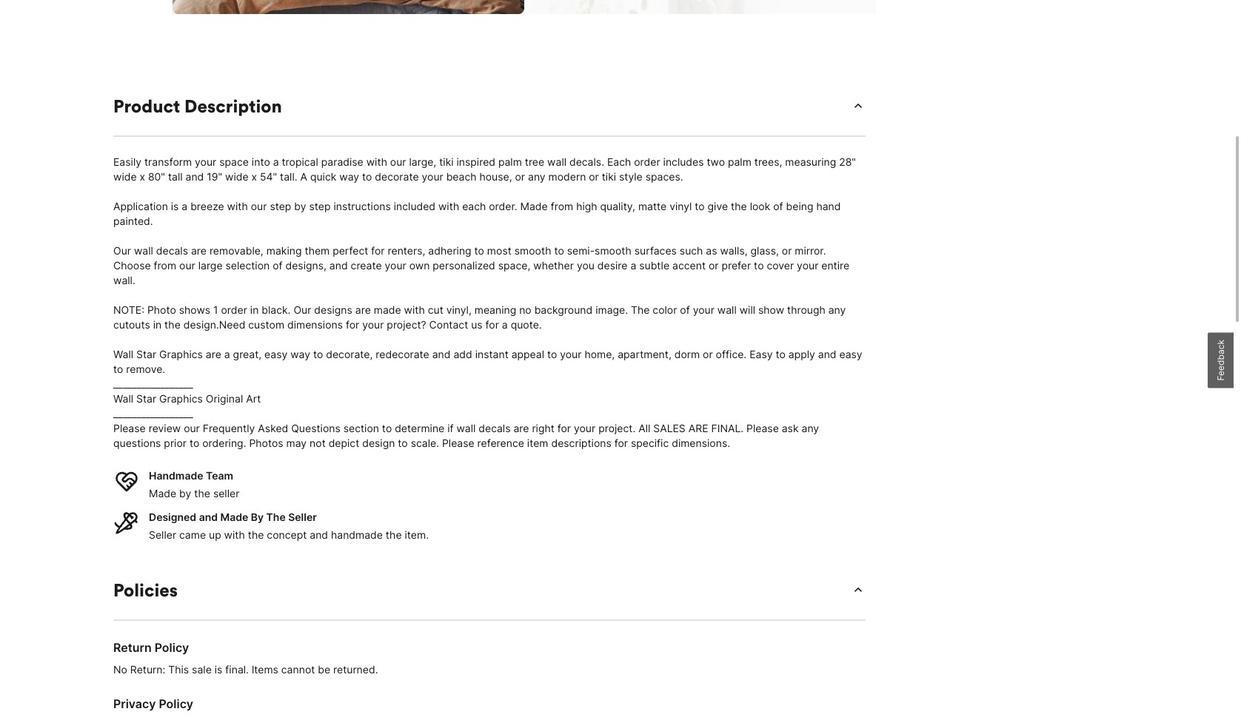 Task type: vqa. For each thing, say whether or not it's contained in the screenshot.
mirror.
yes



Task type: locate. For each thing, give the bounding box(es) containing it.
design.need
[[183, 313, 245, 326]]

policy down this
[[159, 692, 193, 707]]

wall down remove.
[[113, 387, 133, 400]]

1 horizontal spatial made
[[220, 506, 248, 518]]

1 star from the top
[[136, 343, 156, 355]]

star up remove.
[[136, 343, 156, 355]]

2 vertical spatial any
[[802, 417, 819, 430]]

graphics up review
[[159, 387, 203, 400]]

2 step from the left
[[309, 195, 331, 207]]

please left ask at the right bottom of page
[[747, 417, 779, 430]]

removable,
[[209, 239, 263, 252]]

1 vertical spatial star
[[136, 387, 156, 400]]

large,
[[409, 150, 436, 163]]

way down 'paradise' at the top of page
[[339, 165, 359, 178]]

please up questions
[[113, 417, 146, 430]]

handmade team made by the seller
[[149, 464, 239, 495]]

0 vertical spatial order
[[634, 150, 660, 163]]

image.
[[596, 298, 628, 311]]

easy right apply
[[839, 343, 863, 355]]

2 easy from the left
[[839, 343, 863, 355]]

specific
[[631, 432, 669, 444]]

color
[[653, 298, 677, 311]]

1 vertical spatial policy
[[159, 692, 193, 707]]

dorm
[[674, 343, 700, 355]]

1 horizontal spatial the
[[631, 298, 650, 311]]

each
[[462, 195, 486, 207]]

easy right great,
[[264, 343, 288, 355]]

0 horizontal spatial by
[[179, 482, 191, 495]]

designed
[[149, 506, 196, 518]]

came
[[179, 524, 206, 536]]

cut
[[428, 298, 443, 311]]

instant
[[475, 343, 509, 355]]

the inside handmade team made by the seller
[[194, 482, 210, 495]]

any
[[528, 165, 546, 178], [828, 298, 846, 311], [802, 417, 819, 430]]

by down handmade
[[179, 482, 191, 495]]

privacy
[[113, 692, 156, 707]]

decorate
[[375, 165, 419, 178]]

1 vertical spatial wall
[[113, 387, 133, 400]]

0 vertical spatial the
[[631, 298, 650, 311]]

0 horizontal spatial easy
[[264, 343, 288, 355]]

your left home,
[[560, 343, 582, 355]]

or down the as
[[709, 254, 719, 267]]

tall
[[168, 165, 183, 178]]

the left item. at the left
[[386, 524, 402, 536]]

made inside handmade team made by the seller
[[149, 482, 176, 495]]

star down remove.
[[136, 387, 156, 400]]

privacy policy
[[113, 692, 193, 707]]

0 horizontal spatial decals
[[156, 239, 188, 252]]

redecorate
[[376, 343, 429, 355]]

1 vertical spatial order
[[221, 298, 247, 311]]

0 vertical spatial star
[[136, 343, 156, 355]]

a down meaning
[[502, 313, 508, 326]]

0 vertical spatial in
[[250, 298, 259, 311]]

to left the 'scale.'
[[398, 432, 408, 444]]

product
[[113, 90, 180, 112]]

0 vertical spatial decals
[[156, 239, 188, 252]]

tiki
[[439, 150, 454, 163], [602, 165, 616, 178]]

asked
[[258, 417, 288, 430]]

made left by
[[220, 506, 248, 518]]

selection
[[225, 254, 270, 267]]

54"
[[260, 165, 277, 178]]

final.
[[711, 417, 744, 430]]

seller
[[288, 506, 317, 518], [149, 524, 176, 536]]

0 vertical spatial our
[[113, 239, 131, 252]]

smooth
[[515, 239, 551, 252], [595, 239, 632, 252]]

1 vertical spatial decals
[[479, 417, 511, 430]]

included
[[394, 195, 436, 207]]

1 horizontal spatial step
[[309, 195, 331, 207]]

policy for privacy policy
[[159, 692, 193, 707]]

0 horizontal spatial the
[[266, 506, 286, 518]]

application
[[113, 195, 168, 207]]

descriptions
[[551, 432, 612, 444]]

style
[[619, 165, 643, 178]]

seller up concept
[[288, 506, 317, 518]]

are down design.need
[[206, 343, 221, 355]]

from right choose
[[154, 254, 176, 267]]

1 vertical spatial tiki
[[602, 165, 616, 178]]

with right up
[[224, 524, 245, 536]]

0 horizontal spatial palm
[[498, 150, 522, 163]]

1 vertical spatial made
[[149, 482, 176, 495]]

the right by
[[266, 506, 286, 518]]

the left seller
[[194, 482, 210, 495]]

the left color
[[631, 298, 650, 311]]

order
[[634, 150, 660, 163], [221, 298, 247, 311]]

decals up reference
[[479, 417, 511, 430]]

1 horizontal spatial our
[[294, 298, 311, 311]]

semi-
[[567, 239, 595, 252]]

order up style
[[634, 150, 660, 163]]

1 wall from the top
[[113, 343, 133, 355]]

wall
[[113, 343, 133, 355], [113, 387, 133, 400]]

1 horizontal spatial seller
[[288, 506, 317, 518]]

0 horizontal spatial seller
[[149, 524, 176, 536]]

2 smooth from the left
[[595, 239, 632, 252]]

shows
[[179, 298, 210, 311]]

or
[[515, 165, 525, 178], [589, 165, 599, 178], [782, 239, 792, 252], [709, 254, 719, 267], [703, 343, 713, 355]]

easily transform your space into a tropical paradise with our large, tiki inspired palm tree wall decals. each order includes two palm trees, measuring 28" wide x 80" tall and 19" wide x 54" tall. a quick way to decorate your beach house, or any modern or tiki style spaces. application is a breeze with our step by step instructions included with each order. made from high quality, matte vinyl to give the look of being hand painted. our wall decals are removable, making them perfect for renters, adhering to most smooth to semi-smooth surfaces such as walls, glass, or mirror. choose from our large selection of designs, and create your own personalized space, whether you desire a subtle accent or prefer to cover your entire wall. note: photo shows 1 order in black. our designs are made with cut vinyl, meaning no background image. the color of your wall will show through any cutouts in the design.need custom dimensions for your project? contact us for a quote. wall star graphics are a great, easy way to decorate, redecorate and add instant appeal to your home, apartment, dorm or office. easy to apply and easy to remove. _________________ wall star graphics original art _________________ please review our frequently asked questions section to determine if wall decals are right for your project. all sales are final. please ask any questions prior to ordering. photos may not depict design to scale. please reference item descriptions for specific dimensions.
[[113, 150, 865, 444]]

2 palm from the left
[[728, 150, 752, 163]]

dimensions.
[[672, 432, 730, 444]]

inspired
[[457, 150, 495, 163]]

0 vertical spatial is
[[171, 195, 179, 207]]

1 vertical spatial way
[[290, 343, 310, 355]]

1 horizontal spatial palm
[[728, 150, 752, 163]]

0 horizontal spatial wide
[[113, 165, 137, 178]]

create
[[351, 254, 382, 267]]

1 step from the left
[[270, 195, 291, 207]]

of right look at the top
[[773, 195, 783, 207]]

our down 54"
[[251, 195, 267, 207]]

to left remove.
[[113, 358, 123, 370]]

for right right
[[557, 417, 571, 430]]

each
[[607, 150, 631, 163]]

transform
[[144, 150, 192, 163]]

your up descriptions
[[574, 417, 596, 430]]

1 vertical spatial is
[[215, 658, 222, 671]]

look
[[750, 195, 770, 207]]

review
[[149, 417, 181, 430]]

1 vertical spatial seller
[[149, 524, 176, 536]]

wide down easily
[[113, 165, 137, 178]]

2 _________________ from the top
[[113, 402, 193, 415]]

0 horizontal spatial x
[[140, 165, 145, 178]]

1 horizontal spatial x
[[251, 165, 257, 178]]

of
[[773, 195, 783, 207], [273, 254, 283, 267], [680, 298, 690, 311]]

any down tree
[[528, 165, 546, 178]]

1 horizontal spatial by
[[294, 195, 306, 207]]

are
[[689, 417, 708, 430]]

with left the each on the left of the page
[[438, 195, 459, 207]]

for down meaning
[[485, 313, 499, 326]]

0 vertical spatial _________________
[[113, 373, 193, 385]]

step down tall.
[[270, 195, 291, 207]]

2 x from the left
[[251, 165, 257, 178]]

of right color
[[680, 298, 690, 311]]

2 wall from the top
[[113, 387, 133, 400]]

0 horizontal spatial smooth
[[515, 239, 551, 252]]

0 vertical spatial tiki
[[439, 150, 454, 163]]

made down handmade
[[149, 482, 176, 495]]

x left "80""
[[140, 165, 145, 178]]

2 horizontal spatial any
[[828, 298, 846, 311]]

large
[[198, 254, 223, 267]]

way down dimensions
[[290, 343, 310, 355]]

1 vertical spatial by
[[179, 482, 191, 495]]

made inside "easily transform your space into a tropical paradise with our large, tiki inspired palm tree wall decals. each order includes two palm trees, measuring 28" wide x 80" tall and 19" wide x 54" tall. a quick way to decorate your beach house, or any modern or tiki style spaces. application is a breeze with our step by step instructions included with each order. made from high quality, matte vinyl to give the look of being hand painted. our wall decals are removable, making them perfect for renters, adhering to most smooth to semi-smooth surfaces such as walls, glass, or mirror. choose from our large selection of designs, and create your own personalized space, whether you desire a subtle accent or prefer to cover your entire wall. note: photo shows 1 order in black. our designs are made with cut vinyl, meaning no background image. the color of your wall will show through any cutouts in the design.need custom dimensions for your project? contact us for a quote. wall star graphics are a great, easy way to decorate, redecorate and add instant appeal to your home, apartment, dorm or office. easy to apply and easy to remove. _________________ wall star graphics original art _________________ please review our frequently asked questions section to determine if wall decals are right for your project. all sales are final. please ask any questions prior to ordering. photos may not depict design to scale. please reference item descriptions for specific dimensions."
[[520, 195, 548, 207]]

1 horizontal spatial wide
[[225, 165, 249, 178]]

1 vertical spatial from
[[154, 254, 176, 267]]

1 horizontal spatial from
[[551, 195, 573, 207]]

wall up remove.
[[113, 343, 133, 355]]

0 horizontal spatial made
[[149, 482, 176, 495]]

of down making
[[273, 254, 283, 267]]

a left breeze
[[182, 195, 188, 207]]

is right sale
[[215, 658, 222, 671]]

wide down space
[[225, 165, 249, 178]]

our up dimensions
[[294, 298, 311, 311]]

wide
[[113, 165, 137, 178], [225, 165, 249, 178]]

1 horizontal spatial smooth
[[595, 239, 632, 252]]

easy
[[264, 343, 288, 355], [839, 343, 863, 355]]

2 horizontal spatial of
[[773, 195, 783, 207]]

0 vertical spatial made
[[520, 195, 548, 207]]

1 easy from the left
[[264, 343, 288, 355]]

0 horizontal spatial our
[[113, 239, 131, 252]]

and right tall
[[186, 165, 204, 178]]

x
[[140, 165, 145, 178], [251, 165, 257, 178]]

subtle
[[639, 254, 670, 267]]

great,
[[233, 343, 262, 355]]

0 vertical spatial policy
[[155, 635, 189, 650]]

palm
[[498, 150, 522, 163], [728, 150, 752, 163]]

accent
[[672, 254, 706, 267]]

made for handmade team made by the seller
[[149, 482, 176, 495]]

are left made
[[355, 298, 371, 311]]

apartment,
[[618, 343, 672, 355]]

1 vertical spatial the
[[266, 506, 286, 518]]

1 _________________ from the top
[[113, 373, 193, 385]]

0 vertical spatial by
[[294, 195, 306, 207]]

please down the if
[[442, 432, 474, 444]]

0 horizontal spatial in
[[153, 313, 162, 326]]

high
[[576, 195, 597, 207]]

0 vertical spatial of
[[773, 195, 783, 207]]

no
[[113, 658, 127, 671]]

0 vertical spatial from
[[551, 195, 573, 207]]

your down renters,
[[385, 254, 406, 267]]

return policy
[[113, 635, 189, 650]]

seller down designed
[[149, 524, 176, 536]]

prefer
[[722, 254, 751, 267]]

vinyl
[[670, 195, 692, 207]]

step
[[270, 195, 291, 207], [309, 195, 331, 207]]

0 vertical spatial wall
[[113, 343, 133, 355]]

from left high
[[551, 195, 573, 207]]

0 horizontal spatial step
[[270, 195, 291, 207]]

in up custom
[[250, 298, 259, 311]]

1 horizontal spatial is
[[215, 658, 222, 671]]

palm right two
[[728, 150, 752, 163]]

tiki down each
[[602, 165, 616, 178]]

the down by
[[248, 524, 264, 536]]

decals down "application"
[[156, 239, 188, 252]]

1 horizontal spatial of
[[680, 298, 690, 311]]

1 horizontal spatial in
[[250, 298, 259, 311]]

0 vertical spatial graphics
[[159, 343, 203, 355]]

1 horizontal spatial please
[[442, 432, 474, 444]]

any right through
[[828, 298, 846, 311]]

wall up modern
[[547, 150, 567, 163]]

to down dimensions
[[313, 343, 323, 355]]

decorate,
[[326, 343, 373, 355]]

black.
[[262, 298, 291, 311]]

order right the 1
[[221, 298, 247, 311]]

star
[[136, 343, 156, 355], [136, 387, 156, 400]]

2 horizontal spatial made
[[520, 195, 548, 207]]

for down project.
[[614, 432, 628, 444]]

description
[[184, 90, 282, 112]]

depict
[[329, 432, 359, 444]]

no return: this sale is final. ltems cannot be returned.
[[113, 658, 378, 671]]

mirror.
[[795, 239, 826, 252]]

our up choose
[[113, 239, 131, 252]]

1 vertical spatial _________________
[[113, 402, 193, 415]]

2 graphics from the top
[[159, 387, 203, 400]]

making
[[266, 239, 302, 252]]

not
[[310, 432, 326, 444]]

smooth up desire
[[595, 239, 632, 252]]

0 vertical spatial any
[[528, 165, 546, 178]]

1 vertical spatial graphics
[[159, 387, 203, 400]]

house,
[[479, 165, 512, 178]]

us
[[471, 313, 483, 326]]

apply
[[789, 343, 815, 355]]

to right easy
[[776, 343, 786, 355]]

1 horizontal spatial way
[[339, 165, 359, 178]]

made inside designed and made by the seller seller came up with the concept and handmade the item.
[[220, 506, 248, 518]]

and down perfect
[[329, 254, 348, 267]]

smooth up space,
[[515, 239, 551, 252]]

0 vertical spatial way
[[339, 165, 359, 178]]

1 horizontal spatial easy
[[839, 343, 863, 355]]

policy up this
[[155, 635, 189, 650]]

wall up choose
[[134, 239, 153, 252]]

spaces.
[[646, 165, 683, 178]]

in
[[250, 298, 259, 311], [153, 313, 162, 326]]

vinyl,
[[446, 298, 472, 311]]

0 horizontal spatial tiki
[[439, 150, 454, 163]]

graphics up remove.
[[159, 343, 203, 355]]

from
[[551, 195, 573, 207], [154, 254, 176, 267]]

1 vertical spatial of
[[273, 254, 283, 267]]

1 horizontal spatial tiki
[[602, 165, 616, 178]]

project?
[[387, 313, 426, 326]]

surfaces
[[634, 239, 677, 252]]

1 wide from the left
[[113, 165, 137, 178]]

up
[[209, 524, 221, 536]]

no
[[519, 298, 532, 311]]

a right into at left
[[273, 150, 279, 163]]

2 vertical spatial made
[[220, 506, 248, 518]]

to up whether
[[554, 239, 564, 252]]

0 horizontal spatial is
[[171, 195, 179, 207]]

your up 19"
[[195, 150, 216, 163]]



Task type: describe. For each thing, give the bounding box(es) containing it.
art
[[246, 387, 261, 400]]

choose
[[113, 254, 151, 267]]

reference
[[477, 432, 524, 444]]

product description button
[[113, 89, 866, 113]]

to up design
[[382, 417, 392, 430]]

policies button
[[113, 573, 866, 597]]

is inside "easily transform your space into a tropical paradise with our large, tiki inspired palm tree wall decals. each order includes two palm trees, measuring 28" wide x 80" tall and 19" wide x 54" tall. a quick way to decorate your beach house, or any modern or tiki style spaces. application is a breeze with our step by step instructions included with each order. made from high quality, matte vinyl to give the look of being hand painted. our wall decals are removable, making them perfect for renters, adhering to most smooth to semi-smooth surfaces such as walls, glass, or mirror. choose from our large selection of designs, and create your own personalized space, whether you desire a subtle accent or prefer to cover your entire wall. note: photo shows 1 order in black. our designs are made with cut vinyl, meaning no background image. the color of your wall will show through any cutouts in the design.need custom dimensions for your project? contact us for a quote. wall star graphics are a great, easy way to decorate, redecorate and add instant appeal to your home, apartment, dorm or office. easy to apply and easy to remove. _________________ wall star graphics original art _________________ please review our frequently asked questions section to determine if wall decals are right for your project. all sales are final. please ask any questions prior to ordering. photos may not depict design to scale. please reference item descriptions for specific dimensions."
[[171, 195, 179, 207]]

frequently
[[203, 417, 255, 430]]

cannot
[[281, 658, 315, 671]]

and right apply
[[818, 343, 837, 355]]

to right prior
[[190, 432, 199, 444]]

design
[[362, 432, 395, 444]]

our up prior
[[184, 417, 200, 430]]

1 horizontal spatial order
[[634, 150, 660, 163]]

wall right the if
[[457, 417, 476, 430]]

2 star from the top
[[136, 387, 156, 400]]

product description
[[113, 90, 282, 112]]

return:
[[130, 658, 165, 671]]

original
[[206, 387, 243, 400]]

ordering.
[[202, 432, 246, 444]]

2 vertical spatial of
[[680, 298, 690, 311]]

sale
[[192, 658, 212, 671]]

item.
[[405, 524, 429, 536]]

return
[[113, 635, 152, 650]]

the down photo
[[164, 313, 181, 326]]

final.
[[225, 658, 249, 671]]

the right give
[[731, 195, 747, 207]]

space,
[[498, 254, 531, 267]]

you
[[577, 254, 595, 267]]

them
[[305, 239, 330, 252]]

to left most
[[474, 239, 484, 252]]

0 horizontal spatial way
[[290, 343, 310, 355]]

breeze
[[190, 195, 224, 207]]

and left add
[[432, 343, 451, 355]]

photos
[[249, 432, 283, 444]]

dimensions
[[287, 313, 343, 326]]

wall left will
[[717, 298, 737, 311]]

determine
[[395, 417, 445, 430]]

ltems
[[252, 658, 278, 671]]

your down made
[[362, 313, 384, 326]]

are left right
[[514, 417, 529, 430]]

the inside "easily transform your space into a tropical paradise with our large, tiki inspired palm tree wall decals. each order includes two palm trees, measuring 28" wide x 80" tall and 19" wide x 54" tall. a quick way to decorate your beach house, or any modern or tiki style spaces. application is a breeze with our step by step instructions included with each order. made from high quality, matte vinyl to give the look of being hand painted. our wall decals are removable, making them perfect for renters, adhering to most smooth to semi-smooth surfaces such as walls, glass, or mirror. choose from our large selection of designs, and create your own personalized space, whether you desire a subtle accent or prefer to cover your entire wall. note: photo shows 1 order in black. our designs are made with cut vinyl, meaning no background image. the color of your wall will show through any cutouts in the design.need custom dimensions for your project? contact us for a quote. wall star graphics are a great, easy way to decorate, redecorate and add instant appeal to your home, apartment, dorm or office. easy to apply and easy to remove. _________________ wall star graphics original art _________________ please review our frequently asked questions section to determine if wall decals are right for your project. all sales are final. please ask any questions prior to ordering. photos may not depict design to scale. please reference item descriptions for specific dimensions."
[[631, 298, 650, 311]]

if
[[447, 417, 454, 430]]

as
[[706, 239, 717, 252]]

1 palm from the left
[[498, 150, 522, 163]]

custom
[[248, 313, 284, 326]]

for up create
[[371, 239, 385, 252]]

includes
[[663, 150, 704, 163]]

desire
[[598, 254, 628, 267]]

made for designed and made by the seller seller came up with the concept and handmade the item.
[[220, 506, 248, 518]]

0 horizontal spatial please
[[113, 417, 146, 430]]

policies region
[[113, 634, 866, 721]]

is inside policies region
[[215, 658, 222, 671]]

hand
[[816, 195, 841, 207]]

80"
[[148, 165, 165, 178]]

wall.
[[113, 269, 135, 281]]

1 horizontal spatial any
[[802, 417, 819, 430]]

or down tree
[[515, 165, 525, 178]]

quality,
[[600, 195, 635, 207]]

quote.
[[511, 313, 542, 326]]

questions
[[291, 417, 340, 430]]

0 vertical spatial seller
[[288, 506, 317, 518]]

1 vertical spatial our
[[294, 298, 311, 311]]

your right color
[[693, 298, 715, 311]]

modern
[[548, 165, 586, 178]]

measuring
[[785, 150, 836, 163]]

matte
[[638, 195, 667, 207]]

to left give
[[695, 195, 705, 207]]

trees,
[[754, 150, 782, 163]]

walls,
[[720, 239, 748, 252]]

meaning
[[475, 298, 516, 311]]

beach
[[446, 165, 477, 178]]

our left large
[[179, 254, 195, 267]]

or down the decals.
[[589, 165, 599, 178]]

with inside designed and made by the seller seller came up with the concept and handmade the item.
[[224, 524, 245, 536]]

tree
[[525, 150, 544, 163]]

own
[[409, 254, 430, 267]]

0 horizontal spatial any
[[528, 165, 546, 178]]

designs,
[[285, 254, 327, 267]]

with right breeze
[[227, 195, 248, 207]]

being
[[786, 195, 814, 207]]

and up up
[[199, 506, 218, 518]]

are up large
[[191, 239, 207, 252]]

may
[[286, 432, 307, 444]]

paradise
[[321, 150, 363, 163]]

and right concept
[[310, 524, 328, 536]]

photo
[[147, 298, 176, 311]]

by inside "easily transform your space into a tropical paradise with our large, tiki inspired palm tree wall decals. each order includes two palm trees, measuring 28" wide x 80" tall and 19" wide x 54" tall. a quick way to decorate your beach house, or any modern or tiki style spaces. application is a breeze with our step by step instructions included with each order. made from high quality, matte vinyl to give the look of being hand painted. our wall decals are removable, making them perfect for renters, adhering to most smooth to semi-smooth surfaces such as walls, glass, or mirror. choose from our large selection of designs, and create your own personalized space, whether you desire a subtle accent or prefer to cover your entire wall. note: photo shows 1 order in black. our designs are made with cut vinyl, meaning no background image. the color of your wall will show through any cutouts in the design.need custom dimensions for your project? contact us for a quote. wall star graphics are a great, easy way to decorate, redecorate and add instant appeal to your home, apartment, dorm or office. easy to apply and easy to remove. _________________ wall star graphics original art _________________ please review our frequently asked questions section to determine if wall decals are right for your project. all sales are final. please ask any questions prior to ordering. photos may not depict design to scale. please reference item descriptions for specific dimensions."
[[294, 195, 306, 207]]

1 horizontal spatial decals
[[479, 417, 511, 430]]

a right desire
[[631, 254, 636, 267]]

handmade
[[149, 464, 203, 477]]

background
[[534, 298, 593, 311]]

1 vertical spatial in
[[153, 313, 162, 326]]

concept
[[267, 524, 307, 536]]

to right the appeal
[[547, 343, 557, 355]]

policy for return policy
[[155, 635, 189, 650]]

or up cover on the right
[[782, 239, 792, 252]]

designed and made by the seller seller came up with the concept and handmade the item.
[[149, 506, 429, 536]]

your down mirror.
[[797, 254, 819, 267]]

office.
[[716, 343, 747, 355]]

2 horizontal spatial please
[[747, 417, 779, 430]]

entire
[[821, 254, 850, 267]]

glass,
[[751, 239, 779, 252]]

two
[[707, 150, 725, 163]]

your down large,
[[422, 165, 443, 178]]

right
[[532, 417, 555, 430]]

designs
[[314, 298, 352, 311]]

with up project?
[[404, 298, 425, 311]]

or right 'dorm'
[[703, 343, 713, 355]]

through
[[787, 298, 826, 311]]

with up the decorate
[[366, 150, 387, 163]]

item
[[527, 432, 548, 444]]

0 horizontal spatial of
[[273, 254, 283, 267]]

1 x from the left
[[140, 165, 145, 178]]

to down the glass,
[[754, 254, 764, 267]]

0 horizontal spatial from
[[154, 254, 176, 267]]

to down 'paradise' at the top of page
[[362, 165, 372, 178]]

such
[[680, 239, 703, 252]]

for down designs
[[346, 313, 359, 326]]

28"
[[839, 150, 856, 163]]

product description region
[[113, 150, 866, 538]]

policies
[[113, 574, 178, 596]]

a left great,
[[224, 343, 230, 355]]

1 smooth from the left
[[515, 239, 551, 252]]

by inside handmade team made by the seller
[[179, 482, 191, 495]]

give
[[708, 195, 728, 207]]

note:
[[113, 298, 144, 311]]

be
[[318, 658, 330, 671]]

our up the decorate
[[390, 150, 406, 163]]

a
[[300, 165, 307, 178]]

ask
[[782, 417, 799, 430]]

decals.
[[569, 150, 604, 163]]

2 wide from the left
[[225, 165, 249, 178]]

seller
[[213, 482, 239, 495]]

0 horizontal spatial order
[[221, 298, 247, 311]]

1 vertical spatial any
[[828, 298, 846, 311]]

most
[[487, 239, 512, 252]]

1 graphics from the top
[[159, 343, 203, 355]]

section
[[343, 417, 379, 430]]

the inside designed and made by the seller seller came up with the concept and handmade the item.
[[266, 506, 286, 518]]



